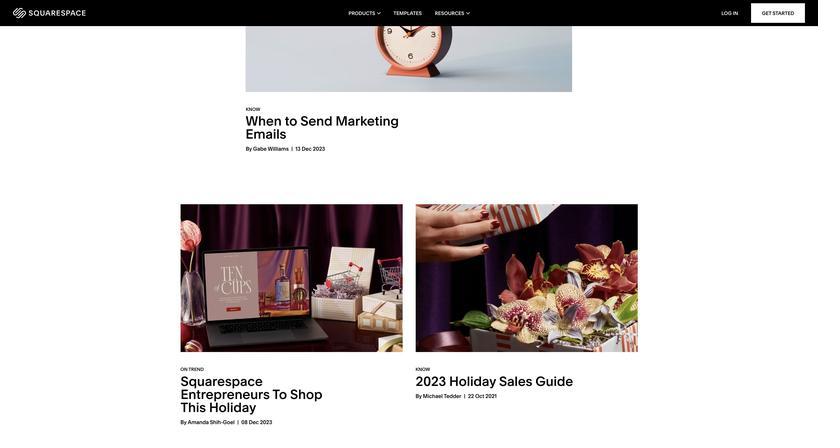 Task type: locate. For each thing, give the bounding box(es) containing it.
holiday inside on trend squarespace entrepreneurs to shop this holiday
[[209, 400, 256, 416]]

2 vertical spatial by
[[180, 419, 187, 426]]

0 vertical spatial dec
[[302, 146, 312, 152]]

to
[[285, 113, 298, 129]]

2021
[[486, 393, 497, 400]]

log             in
[[722, 10, 738, 16]]

2023 inside know 2023 holiday sales guide
[[416, 374, 446, 390]]

know inside know when to send marketing emails
[[246, 106, 260, 112]]

get started
[[762, 10, 794, 16]]

started
[[773, 10, 794, 16]]

shih-
[[210, 419, 223, 426]]

08
[[241, 419, 248, 426]]

squarespace logo link
[[13, 8, 171, 18]]

by left "amanda"
[[180, 419, 187, 426]]

22 oct 2021
[[468, 393, 497, 400]]

1 horizontal spatial by
[[246, 146, 252, 152]]

by left michael at the bottom
[[416, 393, 422, 400]]

know when to send marketing emails
[[246, 106, 399, 142]]

know
[[246, 106, 260, 112], [416, 367, 430, 373]]

in
[[733, 10, 738, 16]]

2023 for emails
[[313, 146, 325, 152]]

2023 right 13
[[313, 146, 325, 152]]

resources
[[435, 10, 464, 16]]

holiday up goel
[[209, 400, 256, 416]]

dec for entrepreneurs
[[249, 419, 259, 426]]

1 horizontal spatial know
[[416, 367, 430, 373]]

holiday
[[449, 374, 496, 390], [209, 400, 256, 416]]

0 horizontal spatial dec
[[249, 419, 259, 426]]

1 vertical spatial 2023
[[416, 374, 446, 390]]

tedder
[[444, 393, 461, 400]]

2023 right 08
[[260, 419, 272, 426]]

13
[[295, 146, 301, 152]]

2 vertical spatial 2023
[[260, 419, 272, 426]]

22
[[468, 393, 474, 400]]

by
[[246, 146, 252, 152], [416, 393, 422, 400], [180, 419, 187, 426]]

dec for send
[[302, 146, 312, 152]]

know up when
[[246, 106, 260, 112]]

0 horizontal spatial holiday
[[209, 400, 256, 416]]

know inside know 2023 holiday sales guide
[[416, 367, 430, 373]]

know up michael at the bottom
[[416, 367, 430, 373]]

1 vertical spatial by
[[416, 393, 422, 400]]

holiday up 22
[[449, 374, 496, 390]]

dec right 08
[[249, 419, 259, 426]]

1 vertical spatial dec
[[249, 419, 259, 426]]

1 horizontal spatial dec
[[302, 146, 312, 152]]

know for when
[[246, 106, 260, 112]]

products button
[[349, 0, 381, 26]]

0 horizontal spatial 2023
[[260, 419, 272, 426]]

2023
[[313, 146, 325, 152], [416, 374, 446, 390], [260, 419, 272, 426]]

0 horizontal spatial know
[[246, 106, 260, 112]]

2 horizontal spatial 2023
[[416, 374, 446, 390]]

on
[[180, 367, 188, 373]]

on trend squarespace entrepreneurs to shop this holiday
[[180, 367, 322, 416]]

send
[[301, 113, 333, 129]]

templates link
[[394, 0, 422, 26]]

0 vertical spatial 2023
[[313, 146, 325, 152]]

2 horizontal spatial by
[[416, 393, 422, 400]]

holiday inside know 2023 holiday sales guide
[[449, 374, 496, 390]]

get started link
[[751, 3, 805, 23]]

0 vertical spatial know
[[246, 106, 260, 112]]

0 horizontal spatial by
[[180, 419, 187, 426]]

0 vertical spatial by
[[246, 146, 252, 152]]

1 vertical spatial know
[[416, 367, 430, 373]]

by gabe williams
[[246, 146, 289, 152]]

dec
[[302, 146, 312, 152], [249, 419, 259, 426]]

by left gabe
[[246, 146, 252, 152]]

1 horizontal spatial holiday
[[449, 374, 496, 390]]

goel
[[223, 419, 235, 426]]

1 vertical spatial holiday
[[209, 400, 256, 416]]

guide
[[535, 374, 573, 390]]

2023 for shop
[[260, 419, 272, 426]]

0 vertical spatial holiday
[[449, 374, 496, 390]]

shop
[[290, 387, 322, 403]]

2023 up michael at the bottom
[[416, 374, 446, 390]]

oct
[[475, 393, 484, 400]]

dec right 13
[[302, 146, 312, 152]]

know 2023 holiday sales guide
[[416, 367, 573, 390]]

1 horizontal spatial 2023
[[313, 146, 325, 152]]



Task type: vqa. For each thing, say whether or not it's contained in the screenshot.


Task type: describe. For each thing, give the bounding box(es) containing it.
by amanda shih-goel
[[180, 419, 235, 426]]

entrepreneurs
[[180, 387, 270, 403]]

this
[[180, 400, 206, 416]]

to
[[272, 387, 287, 403]]

products
[[349, 10, 375, 16]]

13 dec 2023
[[295, 146, 325, 152]]

by for squarespace entrepreneurs to shop this holiday
[[180, 419, 187, 426]]

williams
[[268, 146, 289, 152]]

squarespace
[[180, 374, 263, 390]]

by for 2023 holiday sales guide
[[416, 393, 422, 400]]

log             in link
[[722, 10, 738, 16]]

squarespace logo image
[[13, 8, 86, 18]]

marketing
[[336, 113, 399, 129]]

amanda
[[188, 419, 209, 426]]

gabe
[[253, 146, 267, 152]]

by michael tedder
[[416, 393, 461, 400]]

by for when to send marketing emails
[[246, 146, 252, 152]]

08 dec 2023
[[241, 419, 272, 426]]

michael
[[423, 393, 443, 400]]

resources button
[[435, 0, 470, 26]]

templates
[[394, 10, 422, 16]]

emails
[[246, 126, 287, 142]]

when
[[246, 113, 282, 129]]

sales
[[499, 374, 532, 390]]

get
[[762, 10, 772, 16]]

know for 2023
[[416, 367, 430, 373]]

trend
[[189, 367, 204, 373]]

log
[[722, 10, 732, 16]]



